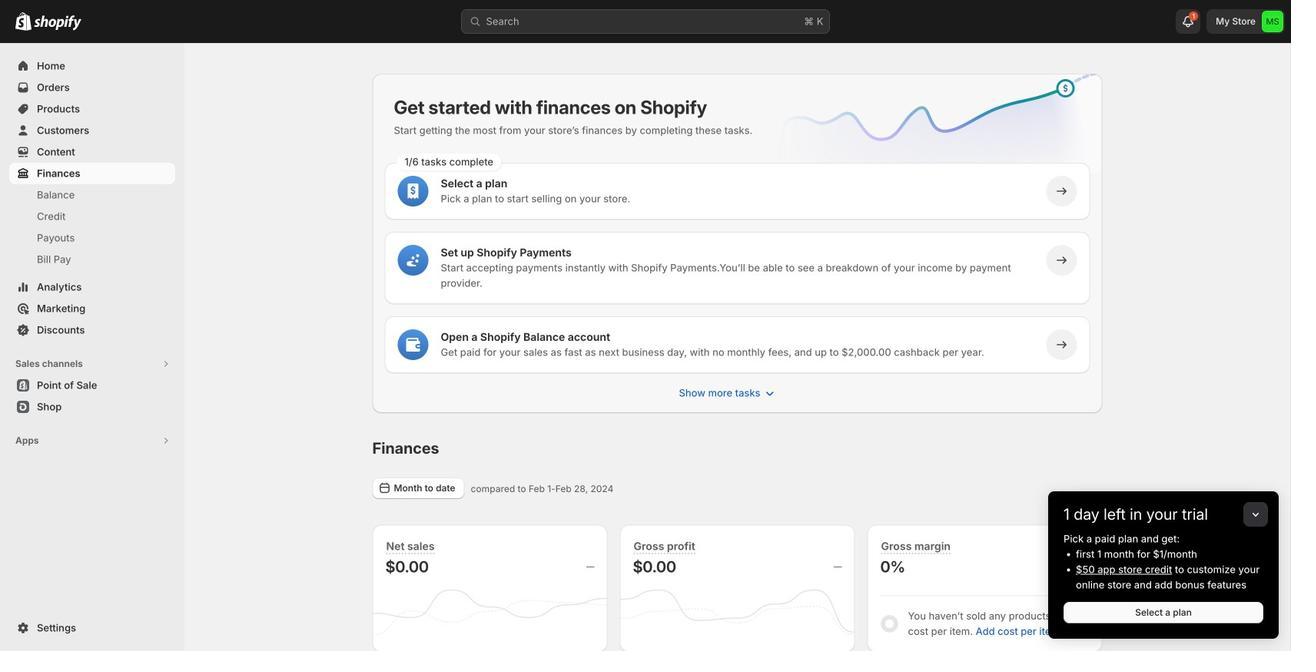 Task type: vqa. For each thing, say whether or not it's contained in the screenshot.
text box
no



Task type: describe. For each thing, give the bounding box(es) containing it.
shopify image
[[15, 12, 32, 31]]

my store image
[[1262, 11, 1284, 32]]

set up shopify payments image
[[405, 253, 421, 268]]

open a shopify balance account image
[[405, 337, 421, 353]]

shopify image
[[34, 15, 81, 31]]

select a plan image
[[405, 184, 421, 199]]



Task type: locate. For each thing, give the bounding box(es) containing it.
line chart image
[[754, 71, 1106, 197]]



